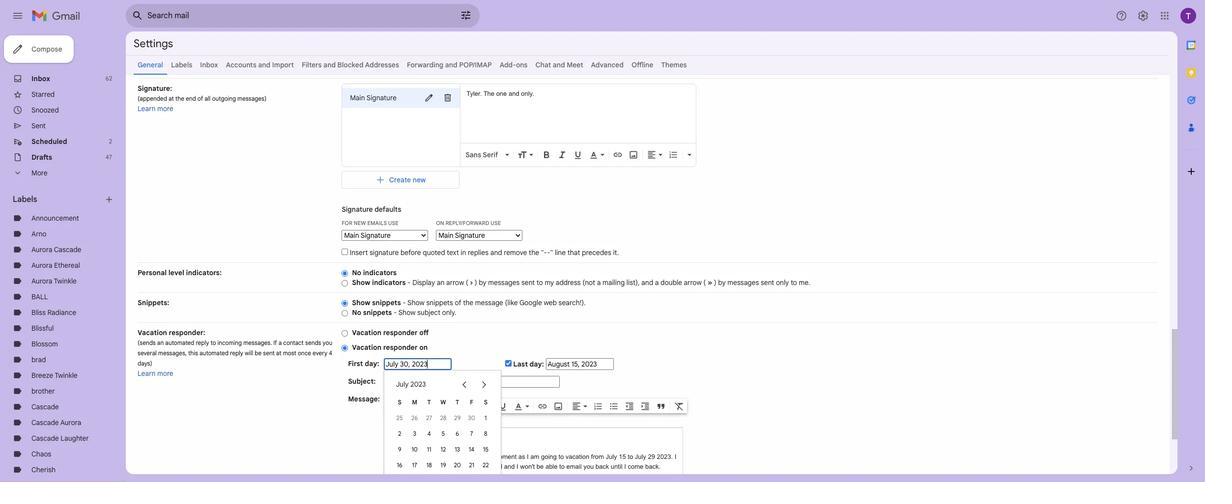 Task type: vqa. For each thing, say whether or not it's contained in the screenshot.


Task type: locate. For each thing, give the bounding box(es) containing it.
( left › on the left bottom of page
[[466, 278, 468, 287]]

1 vertical spatial link ‪(⌘k)‬ image
[[538, 402, 548, 411]]

1 s from the left
[[398, 398, 402, 406]]

Show indicators radio
[[342, 280, 348, 287]]

11 jul cell
[[422, 442, 436, 457]]

inbox link up starred
[[31, 74, 50, 83]]

show up 'no snippets - show subject only.'
[[408, 298, 425, 307]]

0 horizontal spatial day:
[[365, 359, 379, 368]]

27 jul cell
[[450, 473, 465, 482]]

learn inside signature: (appended at the end of all outgoing messages) learn more
[[138, 104, 156, 113]]

learn more link for responder:
[[138, 369, 173, 378]]

13 jul cell
[[450, 442, 465, 457]]

0 horizontal spatial insert image image
[[553, 402, 563, 411]]

a inside vacation responder: (sends an automated reply to incoming messages. if a contact sends you several messages, this automated reply will be sent at most once every 4 days) learn more
[[279, 339, 282, 347]]

add-
[[500, 60, 516, 69]]

in
[[461, 248, 466, 257]]

drafts
[[31, 153, 52, 162]]

- left the display
[[408, 278, 411, 287]]

am up 'limited'
[[431, 453, 440, 461]]

italic ‪(⌘i)‬ image
[[482, 402, 492, 411]]

2 am from the left
[[531, 453, 539, 461]]

will left 16
[[388, 463, 397, 470]]

messages,
[[158, 350, 187, 357]]

aurora up ball
[[31, 277, 52, 286]]

9
[[398, 446, 401, 453]]

0 horizontal spatial am
[[431, 453, 440, 461]]

automated down incoming
[[200, 350, 229, 357]]

inbox link right labels link
[[200, 60, 218, 69]]

to right going
[[559, 453, 564, 461]]

of inside signature: (appended at the end of all outgoing messages) learn more
[[198, 95, 203, 102]]

w column header
[[436, 395, 450, 410]]

21 jul cell
[[465, 457, 479, 473]]

add-ons link
[[500, 60, 528, 69]]

Show snippets radio
[[342, 300, 348, 307]]

no right no snippets radio
[[352, 308, 361, 317]]

insert
[[350, 248, 368, 257]]

1 horizontal spatial 2
[[398, 430, 401, 437]]

1 horizontal spatial 4
[[428, 430, 431, 437]]

themes link
[[661, 60, 687, 69]]

address
[[556, 278, 581, 287]]

july
[[396, 380, 409, 389], [606, 453, 617, 461], [635, 453, 646, 461]]

no for no snippets - show subject only.
[[352, 308, 361, 317]]

tab list
[[1178, 31, 1205, 447]]

one
[[496, 90, 507, 97]]

my left address on the bottom left
[[545, 278, 554, 287]]

email down vacation
[[567, 463, 582, 470]]

1 vertical spatial will
[[388, 463, 397, 470]]

unfortunately
[[388, 453, 426, 461]]

1 t from the left
[[428, 398, 431, 406]]

insert image image
[[629, 150, 639, 160], [553, 402, 563, 411]]

of
[[198, 95, 203, 102], [455, 298, 461, 307]]

learn more link down (appended
[[138, 104, 173, 113]]

the
[[175, 95, 184, 102], [529, 248, 539, 257], [463, 298, 474, 307], [483, 453, 492, 461]]

2 learn from the top
[[138, 369, 156, 378]]

2 jul cell
[[392, 426, 407, 442]]

1 ( from the left
[[466, 278, 468, 287]]

gmail image
[[31, 6, 85, 26]]

signature right main
[[367, 93, 397, 102]]

» right « button
[[482, 381, 486, 389]]

1 vertical spatial twinkle
[[55, 371, 78, 380]]

my
[[545, 278, 554, 287], [477, 463, 485, 470]]

2 inside labels navigation
[[109, 138, 112, 145]]

0 vertical spatial labels
[[171, 60, 192, 69]]

snippets up subject
[[426, 298, 453, 307]]

cascade laughter link
[[31, 434, 89, 443]]

0 horizontal spatial 4
[[329, 350, 332, 357]]

twinkle for aurora twinkle
[[54, 277, 77, 286]]

0 vertical spatial inbox link
[[200, 60, 218, 69]]

of for snippets
[[455, 298, 461, 307]]

messages left only
[[728, 278, 759, 287]]

0 vertical spatial learn
[[138, 104, 156, 113]]

a right (not
[[597, 278, 601, 287]]

signature up new
[[342, 205, 373, 214]]

signature
[[370, 248, 399, 257]]

and right the chat
[[553, 60, 565, 69]]

labels
[[171, 60, 192, 69], [13, 195, 37, 205]]

26 jun cell
[[407, 410, 422, 426]]

25 jul cell
[[422, 473, 436, 482]]

will down messages.
[[245, 350, 253, 357]]

snippets up 'no snippets - show subject only.'
[[372, 298, 401, 307]]

pop/imap
[[459, 60, 492, 69]]

of for end
[[198, 95, 203, 102]]

more formatting options image
[[685, 150, 695, 160]]

reply up this
[[196, 339, 209, 347]]

1 vertical spatial be
[[537, 463, 544, 470]]

1 horizontal spatial arrow
[[684, 278, 702, 287]]

4 right every
[[329, 350, 332, 357]]

be down messages.
[[255, 350, 262, 357]]

1 vertical spatial no
[[352, 308, 361, 317]]

1 horizontal spatial sent
[[522, 278, 535, 287]]

( right double at the bottom
[[704, 278, 706, 287]]

vacation
[[138, 328, 167, 337], [352, 328, 382, 337], [352, 343, 382, 352]]

vacation right "vacation responder off" option
[[352, 328, 382, 337]]

you up every
[[323, 339, 332, 347]]

signature:
[[138, 84, 172, 93]]

0 horizontal spatial at
[[169, 95, 174, 102]]

ons
[[516, 60, 528, 69]]

2 horizontal spatial at
[[476, 453, 481, 461]]

responder for off
[[383, 328, 418, 337]]

main
[[350, 93, 365, 102]]

0 horizontal spatial a
[[279, 339, 282, 347]]

back
[[596, 463, 609, 470]]

be inside unfortunately i am unavailable at the moment as i am going to vacation from july 15 to july 29 2023. i will have very limited access to my email and i won't be able to email you back until i come back.
[[537, 463, 544, 470]]

0 horizontal spatial sent
[[263, 350, 275, 357]]

1 vertical spatial 15
[[619, 453, 626, 461]]

cascade aurora
[[31, 418, 81, 427]]

1 vertical spatial 4
[[428, 430, 431, 437]]

None checkbox
[[342, 249, 348, 255]]

indent less ‪(⌘[)‬ image
[[625, 402, 635, 411]]

0 horizontal spatial be
[[255, 350, 262, 357]]

1 horizontal spatial at
[[276, 350, 282, 357]]

s right f in the bottom left of the page
[[484, 398, 488, 406]]

formatting options toolbar down signature text box
[[463, 149, 696, 160]]

cascade up chaos link
[[31, 434, 59, 443]]

0 horizontal spatial of
[[198, 95, 203, 102]]

0 horizontal spatial use
[[388, 220, 399, 227]]

grid containing s
[[392, 395, 493, 482]]

0 horizontal spatial arrow
[[446, 278, 464, 287]]

1 horizontal spatial be
[[537, 463, 544, 470]]

of left all
[[198, 95, 203, 102]]

your
[[422, 64, 436, 73]]

filters
[[302, 60, 322, 69]]

t right w
[[456, 398, 459, 406]]

july left 2023
[[396, 380, 409, 389]]

at inside vacation responder: (sends an automated reply to incoming messages. if a contact sends you several messages, this automated reply will be sent at most once every 4 days) learn more
[[276, 350, 282, 357]]

and down moment
[[504, 463, 515, 470]]

be inside vacation responder: (sends an automated reply to incoming messages. if a contact sends you several messages, this automated reply will be sent at most once every 4 days) learn more
[[255, 350, 262, 357]]

No snippets radio
[[342, 310, 348, 317]]

1 vertical spatial only.
[[442, 308, 457, 317]]

0 horizontal spatial link ‪(⌘k)‬ image
[[538, 402, 548, 411]]

labels down more
[[13, 195, 37, 205]]

26 jul cell
[[436, 473, 450, 482]]

responder for on
[[383, 343, 418, 352]]

text
[[447, 248, 459, 257]]

29 jul cell
[[479, 473, 493, 482]]

the left "-
[[529, 248, 539, 257]]

aurora down arno
[[31, 245, 52, 254]]

0 horizontal spatial you
[[323, 339, 332, 347]]

2 more from the top
[[157, 369, 173, 378]]

july up come
[[635, 453, 646, 461]]

Vacation responder on radio
[[342, 345, 348, 352]]

» inside button
[[482, 381, 486, 389]]

chat and meet link
[[536, 60, 583, 69]]

aurora up the laughter
[[60, 418, 81, 427]]

3 jul cell
[[407, 426, 422, 442]]

inbox inside labels navigation
[[31, 74, 50, 83]]

1 vertical spatial responder
[[383, 343, 418, 352]]

show
[[352, 278, 370, 287], [352, 298, 370, 307], [408, 298, 425, 307], [399, 308, 416, 317]]

1 horizontal spatial only.
[[521, 90, 534, 97]]

2 s from the left
[[484, 398, 488, 406]]

responder down vacation responder off on the left bottom of the page
[[383, 343, 418, 352]]

2 email from the left
[[567, 463, 582, 470]]

0 horizontal spatial t column header
[[422, 395, 436, 410]]

1 more from the top
[[157, 104, 173, 113]]

2 vertical spatial at
[[476, 453, 481, 461]]

indicators down signature
[[363, 268, 397, 277]]

numbered list ‪(⌘⇧7)‬ image
[[669, 150, 679, 160]]

to right able
[[560, 463, 565, 470]]

0 vertical spatial 15
[[483, 446, 489, 453]]

»
[[708, 278, 712, 287], [482, 381, 486, 389]]

snoozed link
[[31, 106, 59, 115]]

0 vertical spatial 2
[[109, 138, 112, 145]]

labels inside labels navigation
[[13, 195, 37, 205]]

0 horizontal spatial »
[[482, 381, 486, 389]]

f column header
[[465, 395, 479, 410]]

17
[[412, 461, 417, 469]]

1 vertical spatial of
[[455, 298, 461, 307]]

vacation up first day:
[[352, 343, 382, 352]]

an right the display
[[437, 278, 445, 287]]

learn down (appended
[[138, 104, 156, 113]]

15 up until
[[619, 453, 626, 461]]

snippets for show snippets of the message (like google web search!).
[[372, 298, 401, 307]]

1 horizontal spatial day:
[[530, 360, 544, 369]]

chaos
[[31, 450, 51, 459]]

1 vertical spatial more
[[157, 369, 173, 378]]

support image
[[1116, 10, 1128, 22]]

1 horizontal spatial 15
[[619, 453, 626, 461]]

my right 21
[[477, 463, 485, 470]]

more down messages,
[[157, 369, 173, 378]]

to up 28 jul cell
[[470, 463, 475, 470]]

that
[[568, 248, 580, 257]]

twinkle right breeze
[[55, 371, 78, 380]]

15 right 14
[[483, 446, 489, 453]]

1 vertical spatial learn
[[138, 369, 156, 378]]

8 jul cell
[[479, 426, 493, 442]]

you inside unfortunately i am unavailable at the moment as i am going to vacation from july 15 to july 29 2023. i will have very limited access to my email and i won't be able to email you back until i come back.
[[584, 463, 594, 470]]

1 horizontal spatial email
[[567, 463, 582, 470]]

indicators down no indicators
[[372, 278, 406, 287]]

1 horizontal spatial you
[[584, 463, 594, 470]]

search mail image
[[129, 7, 147, 25]]

0 vertical spatial automated
[[165, 339, 194, 347]]

0 horizontal spatial july
[[396, 380, 409, 389]]

email down moment
[[487, 463, 503, 470]]

0 horizontal spatial 15
[[483, 446, 489, 453]]

0 horizontal spatial s column header
[[392, 395, 407, 410]]

inbox up starred
[[31, 74, 50, 83]]

0 horizontal spatial 2
[[109, 138, 112, 145]]

1 horizontal spatial )
[[714, 278, 717, 287]]

s column header
[[392, 395, 407, 410], [479, 395, 493, 410]]

twinkle down ethereal at the left bottom of the page
[[54, 277, 77, 286]]

july inside row
[[396, 380, 409, 389]]

- for display an arrow (
[[408, 278, 411, 287]]

use down defaults
[[388, 220, 399, 227]]

advanced link
[[591, 60, 624, 69]]

1 horizontal spatial labels
[[171, 60, 192, 69]]

am up won't
[[531, 453, 539, 461]]

- up 'no snippets - show subject only.'
[[403, 298, 406, 307]]

t column header left w
[[422, 395, 436, 410]]

0 horizontal spatial s
[[398, 398, 402, 406]]

2 ( from the left
[[704, 278, 706, 287]]

23 jul cell
[[392, 473, 407, 482]]

Vacation responder text field
[[388, 433, 683, 482]]

2 s column header from the left
[[479, 395, 493, 410]]

signature
[[367, 93, 397, 102], [342, 205, 373, 214]]

july up until
[[606, 453, 617, 461]]

limited
[[428, 463, 446, 470]]

1 horizontal spatial automated
[[200, 350, 229, 357]]

1 horizontal spatial of
[[455, 298, 461, 307]]

me.
[[799, 278, 810, 287]]

1
[[485, 414, 487, 422]]

1 no from the top
[[352, 268, 361, 277]]

0 vertical spatial you
[[323, 339, 332, 347]]

)
[[475, 278, 477, 287], [714, 278, 717, 287]]

7
[[470, 430, 473, 437]]

by
[[479, 278, 487, 287], [718, 278, 726, 287]]

0 horizontal spatial labels
[[13, 195, 37, 205]]

s column header left the m
[[392, 395, 407, 410]]

before
[[401, 248, 421, 257]]

bliss radiance
[[31, 308, 76, 317]]

vacation up (sends
[[138, 328, 167, 337]]

1 horizontal spatial t column header
[[450, 395, 465, 410]]

22 jul cell
[[479, 457, 493, 473]]

preferences
[[438, 64, 476, 73]]

show right show snippets option
[[352, 298, 370, 307]]

no
[[352, 268, 361, 277], [352, 308, 361, 317]]

sent up google
[[522, 278, 535, 287]]

aurora for aurora cascade
[[31, 245, 52, 254]]

sent left only
[[761, 278, 774, 287]]

2 learn more link from the top
[[138, 369, 173, 378]]

cascade down brother
[[31, 403, 59, 411]]

vacation for vacation responder on
[[352, 343, 382, 352]]

numbered list ‪(⌘⇧7)‬ image
[[593, 402, 603, 411]]

and left import at the top
[[258, 60, 271, 69]]

signature defaults
[[342, 205, 401, 214]]

0 horizontal spatial only.
[[442, 308, 457, 317]]

17 jul cell
[[407, 457, 422, 473]]

only. right subject
[[442, 308, 457, 317]]

0 vertical spatial indicators
[[363, 268, 397, 277]]

6 jul cell
[[450, 426, 465, 442]]

- up vacation responder off on the left bottom of the page
[[394, 308, 397, 317]]

0 horizontal spatial 29
[[454, 414, 461, 422]]

Search mail text field
[[147, 11, 433, 21]]

» right double at the bottom
[[708, 278, 712, 287]]

aurora up aurora twinkle link
[[31, 261, 52, 270]]

moment
[[494, 453, 517, 461]]

0 vertical spatial insert image image
[[629, 150, 639, 160]]

radiance
[[47, 308, 76, 317]]

0 vertical spatial formatting options toolbar
[[463, 149, 696, 160]]

4 inside vacation responder: (sends an automated reply to incoming messages. if a contact sends you several messages, this automated reply will be sent at most once every 4 days) learn more
[[329, 350, 332, 357]]

1 responder from the top
[[383, 328, 418, 337]]

0 horizontal spatial inbox
[[31, 74, 50, 83]]

to
[[537, 278, 543, 287], [791, 278, 797, 287], [211, 339, 216, 347], [559, 453, 564, 461], [628, 453, 633, 461], [470, 463, 475, 470], [560, 463, 565, 470]]

for
[[342, 220, 352, 227]]

no right no indicators radio
[[352, 268, 361, 277]]

more
[[31, 169, 47, 177]]

t column header
[[422, 395, 436, 410], [450, 395, 465, 410]]

1 horizontal spatial reply
[[230, 350, 243, 357]]

0 vertical spatial no
[[352, 268, 361, 277]]

2 responder from the top
[[383, 343, 418, 352]]

t left w
[[428, 398, 431, 406]]

bulleted list ‪(⌘⇧8)‬ image
[[609, 402, 619, 411]]

1 vertical spatial 29
[[648, 453, 655, 461]]

labels right general
[[171, 60, 192, 69]]

0 vertical spatial 29
[[454, 414, 461, 422]]

a
[[597, 278, 601, 287], [655, 278, 659, 287], [279, 339, 282, 347]]

2 no from the top
[[352, 308, 361, 317]]

25 jun cell
[[392, 410, 407, 426]]

vacation for vacation responder off
[[352, 328, 382, 337]]

0 horizontal spatial (
[[466, 278, 468, 287]]

1 horizontal spatial 29
[[648, 453, 655, 461]]

blissful
[[31, 324, 54, 333]]

28 jun cell
[[436, 410, 450, 426]]

of left message
[[455, 298, 461, 307]]

will inside unfortunately i am unavailable at the moment as i am going to vacation from july 15 to july 29 2023. i will have very limited access to my email and i won't be able to email you back until i come back.
[[388, 463, 397, 470]]

5
[[442, 430, 445, 437]]

0 horizontal spatial email
[[487, 463, 503, 470]]

day: for first day:
[[365, 359, 379, 368]]

at inside unfortunately i am unavailable at the moment as i am going to vacation from july 15 to july 29 2023. i will have very limited access to my email and i won't be able to email you back until i come back.
[[476, 453, 481, 461]]

0 horizontal spatial my
[[477, 463, 485, 470]]

0 horizontal spatial an
[[157, 339, 164, 347]]

chat and meet
[[536, 60, 583, 69]]

1 vertical spatial an
[[157, 339, 164, 347]]

no snippets - show subject only.
[[352, 308, 457, 317]]

15 inside cell
[[483, 446, 489, 453]]

once
[[298, 350, 311, 357]]

cascade up ethereal at the left bottom of the page
[[54, 245, 81, 254]]

messages up (like at left
[[488, 278, 520, 287]]

2
[[109, 138, 112, 145], [398, 430, 401, 437]]

i right until
[[625, 463, 626, 470]]

0 horizontal spatial t
[[428, 398, 431, 406]]

cascade down cascade link on the left of page
[[31, 418, 59, 427]]

link ‪(⌘k)‬ image
[[613, 150, 623, 160], [538, 402, 548, 411]]

30 jun cell
[[465, 410, 479, 426]]

1 vertical spatial inbox link
[[31, 74, 50, 83]]

0 vertical spatial will
[[245, 350, 253, 357]]

11
[[427, 446, 431, 453]]

62
[[106, 75, 112, 82]]

my inside unfortunately i am unavailable at the moment as i am going to vacation from july 15 to july 29 2023. i will have very limited access to my email and i won't be able to email you back until i come back.
[[477, 463, 485, 470]]

None search field
[[126, 4, 480, 28]]

very
[[414, 463, 426, 470]]

only. inside signature text box
[[521, 90, 534, 97]]

quote ‪(⌘⇧9)‬ image
[[656, 402, 666, 411]]

labels navigation
[[0, 31, 126, 482]]

0 vertical spatial be
[[255, 350, 262, 357]]

subject
[[417, 308, 440, 317]]

this
[[188, 350, 198, 357]]

0 vertical spatial responder
[[383, 328, 418, 337]]

2 down « plain text
[[398, 430, 401, 437]]

4 inside cell
[[428, 430, 431, 437]]

sans
[[466, 150, 481, 159]]

1 learn from the top
[[138, 104, 156, 113]]

1 horizontal spatial use
[[491, 220, 501, 227]]

snippets
[[372, 298, 401, 307], [426, 298, 453, 307], [363, 308, 392, 317]]

1 vertical spatial my
[[477, 463, 485, 470]]

sent
[[522, 278, 535, 287], [761, 278, 774, 287], [263, 350, 275, 357]]

0 vertical spatial more
[[157, 104, 173, 113]]

the up "22"
[[483, 453, 492, 461]]

3
[[413, 430, 416, 437]]

brother link
[[31, 387, 55, 396]]

a right if
[[279, 339, 282, 347]]

1 learn more link from the top
[[138, 104, 173, 113]]

formatting options toolbar
[[463, 149, 696, 160], [387, 399, 687, 413]]

vacation inside vacation responder: (sends an automated reply to incoming messages. if a contact sends you several messages, this automated reply will be sent at most once every 4 days) learn more
[[138, 328, 167, 337]]

link ‪(⌘k)‬ image right underline ‪(⌘u)‬ icon
[[538, 402, 548, 411]]

to left me.
[[791, 278, 797, 287]]

insert image image left numbered list ‪(⌘⇧7)‬ image
[[629, 150, 639, 160]]

first day:
[[348, 359, 379, 368]]

9 jul cell
[[392, 442, 407, 457]]

7 jul cell
[[465, 426, 479, 442]]

be left able
[[537, 463, 544, 470]]

29 up back.
[[648, 453, 655, 461]]

"
[[550, 248, 553, 257]]

at inside signature: (appended at the end of all outgoing messages) learn more
[[169, 95, 174, 102]]

1 horizontal spatial (
[[704, 278, 706, 287]]

first
[[348, 359, 363, 368]]

1 horizontal spatial s
[[484, 398, 488, 406]]

(not
[[583, 278, 595, 287]]

main menu image
[[12, 10, 24, 22]]

grid
[[392, 395, 493, 482]]

to inside vacation responder: (sends an automated reply to incoming messages. if a contact sends you several messages, this automated reply will be sent at most once every 4 days) learn more
[[211, 339, 216, 347]]

inbox
[[200, 60, 218, 69], [31, 74, 50, 83]]

2 t column header from the left
[[450, 395, 465, 410]]

4 left 5
[[428, 430, 431, 437]]

indicators for no
[[363, 268, 397, 277]]

"-
[[541, 248, 547, 257]]

snippets:
[[138, 298, 169, 307]]

automated
[[165, 339, 194, 347], [200, 350, 229, 357]]

indicators for show
[[372, 278, 406, 287]]

you down from
[[584, 463, 594, 470]]

forwarding and pop/imap link
[[407, 60, 492, 69]]

1 vertical spatial you
[[584, 463, 594, 470]]

1 horizontal spatial messages
[[728, 278, 759, 287]]

1 horizontal spatial insert image image
[[629, 150, 639, 160]]

messages
[[488, 278, 520, 287], [728, 278, 759, 287]]

1 vertical spatial »
[[482, 381, 486, 389]]

and right one
[[509, 90, 519, 97]]



Task type: describe. For each thing, give the bounding box(es) containing it.
scheduled link
[[31, 137, 67, 146]]

several
[[138, 350, 157, 357]]

1 s column header from the left
[[392, 395, 407, 410]]

starred
[[31, 90, 55, 99]]

announcement
[[31, 214, 79, 223]]

underline ‪(⌘u)‬ image
[[498, 402, 508, 412]]

2 horizontal spatial july
[[635, 453, 646, 461]]

only
[[776, 278, 789, 287]]

1 arrow from the left
[[446, 278, 464, 287]]

2 ) from the left
[[714, 278, 717, 287]]

and right the replies
[[490, 248, 502, 257]]

sans serif option
[[464, 150, 504, 160]]

i down 11
[[428, 453, 429, 461]]

remove formatting ‪(⌘\)‬ image
[[674, 402, 684, 411]]

1 use from the left
[[388, 220, 399, 227]]

1 horizontal spatial inbox
[[200, 60, 218, 69]]

and right your
[[445, 60, 458, 69]]

19 jul cell
[[436, 457, 450, 473]]

can
[[355, 64, 366, 73]]

aurora ethereal link
[[31, 261, 80, 270]]

snippets for show subject only.
[[363, 308, 392, 317]]

f
[[470, 398, 473, 406]]

- left line on the left of page
[[547, 248, 550, 257]]

have
[[398, 463, 412, 470]]

First day: text field
[[384, 358, 452, 370]]

29 inside unfortunately i am unavailable at the moment as i am going to vacation from july 15 to july 29 2023. i will have very limited access to my email and i won't be able to email you back until i come back.
[[648, 453, 655, 461]]

filters and blocked addresses
[[302, 60, 399, 69]]

5 jul cell
[[436, 426, 450, 442]]

incoming
[[218, 339, 242, 347]]

1 vertical spatial insert image image
[[553, 402, 563, 411]]

bliss radiance link
[[31, 308, 76, 317]]

to up google
[[537, 278, 543, 287]]

1 horizontal spatial »
[[708, 278, 712, 287]]

2 horizontal spatial sent
[[761, 278, 774, 287]]

0 vertical spatial reply
[[196, 339, 209, 347]]

defaults
[[375, 205, 401, 214]]

cascade for cascade aurora
[[31, 418, 59, 427]]

i right 2023.
[[675, 453, 677, 461]]

july 2023 row
[[392, 375, 493, 395]]

labels for labels heading
[[13, 195, 37, 205]]

more inside signature: (appended at the end of all outgoing messages) learn more
[[157, 104, 173, 113]]

ethereal
[[54, 261, 80, 270]]

aurora for aurora ethereal
[[31, 261, 52, 270]]

1 ) from the left
[[475, 278, 477, 287]]

1 messages from the left
[[488, 278, 520, 287]]

10
[[412, 446, 418, 453]]

1 vertical spatial automated
[[200, 350, 229, 357]]

Vacation responder off radio
[[342, 330, 348, 337]]

back.
[[645, 463, 661, 470]]

and right filters
[[324, 60, 336, 69]]

most
[[283, 350, 296, 357]]

›
[[470, 278, 473, 287]]

22
[[483, 461, 489, 469]]

to up come
[[628, 453, 633, 461]]

27
[[426, 414, 432, 422]]

1 horizontal spatial a
[[597, 278, 601, 287]]

(appended
[[138, 95, 167, 102]]

cascade for cascade laughter
[[31, 434, 59, 443]]

19
[[441, 461, 446, 469]]

Last day: text field
[[546, 358, 614, 370]]

italic ‪(⌘i)‬ image
[[558, 150, 567, 160]]

sent link
[[31, 121, 46, 130]]

13
[[455, 446, 460, 453]]

off
[[420, 328, 429, 337]]

end
[[186, 95, 196, 102]]

the down › on the left bottom of page
[[463, 298, 474, 307]]

reply/forward
[[446, 220, 489, 227]]

signature: (appended at the end of all outgoing messages) learn more
[[138, 84, 267, 113]]

arno
[[31, 230, 46, 238]]

2 by from the left
[[718, 278, 726, 287]]

show left subject
[[399, 308, 416, 317]]

1 horizontal spatial july
[[606, 453, 617, 461]]

labels heading
[[13, 195, 104, 205]]

offline
[[632, 60, 654, 69]]

26
[[412, 414, 418, 422]]

the inside signature: (appended at the end of all outgoing messages) learn more
[[175, 95, 184, 102]]

25
[[397, 414, 403, 422]]

1 horizontal spatial my
[[545, 278, 554, 287]]

on
[[436, 220, 444, 227]]

- for show snippets of the message (like google web search!).
[[403, 298, 406, 307]]

29 jun cell
[[450, 410, 465, 426]]

0 vertical spatial signature
[[367, 93, 397, 102]]

1 horizontal spatial inbox link
[[200, 60, 218, 69]]

1 by from the left
[[479, 278, 487, 287]]

learn inside vacation responder: (sends an automated reply to incoming messages. if a contact sends you several messages, this automated reply will be sent at most once every 4 days) learn more
[[138, 369, 156, 378]]

formatting options toolbar containing sans serif
[[463, 149, 696, 160]]

18
[[427, 461, 432, 469]]

aurora for aurora twinkle
[[31, 277, 52, 286]]

settings
[[134, 37, 173, 50]]

aurora cascade link
[[31, 245, 81, 254]]

sent inside vacation responder: (sends an automated reply to incoming messages. if a contact sends you several messages, this automated reply will be sent at most once every 4 days) learn more
[[263, 350, 275, 357]]

and inside unfortunately i am unavailable at the moment as i am going to vacation from july 15 to july 29 2023. i will have very limited access to my email and i won't be able to email you back until i come back.
[[504, 463, 515, 470]]

24 jul cell
[[407, 473, 422, 482]]

labels link
[[171, 60, 192, 69]]

Signature text field
[[467, 89, 692, 138]]

Subject text field
[[384, 376, 560, 388]]

18 jul cell
[[422, 457, 436, 473]]

no for no indicators
[[352, 268, 361, 277]]

m column header
[[407, 395, 422, 410]]

will inside vacation responder: (sends an automated reply to incoming messages. if a contact sends you several messages, this automated reply will be sent at most once every 4 days) learn more
[[245, 350, 253, 357]]

all
[[205, 95, 211, 102]]

breeze
[[31, 371, 53, 380]]

« button
[[460, 380, 469, 390]]

sends
[[305, 339, 321, 347]]

accounts
[[226, 60, 257, 69]]

2023
[[411, 380, 426, 389]]

No indicators radio
[[342, 270, 348, 277]]

15 jul cell
[[479, 442, 493, 457]]

the inside unfortunately i am unavailable at the moment as i am going to vacation from july 15 to july 29 2023. i will have very limited access to my email and i won't be able to email you back until i come back.
[[483, 453, 492, 461]]

personal level indicators:
[[138, 268, 222, 277]]

m
[[412, 398, 417, 406]]

and right view
[[384, 64, 395, 73]]

an inside vacation responder: (sends an automated reply to incoming messages. if a contact sends you several messages, this automated reply will be sent at most once every 4 days) learn more
[[157, 339, 164, 347]]

addresses
[[365, 60, 399, 69]]

accounts and import
[[226, 60, 294, 69]]

2 messages from the left
[[728, 278, 759, 287]]

sent
[[31, 121, 46, 130]]

15 inside unfortunately i am unavailable at the moment as i am going to vacation from july 15 to july 29 2023. i will have very limited access to my email and i won't be able to email you back until i come back.
[[619, 453, 626, 461]]

ball
[[31, 293, 48, 301]]

settings image
[[1138, 10, 1149, 22]]

hello,
[[388, 434, 404, 441]]

won't
[[520, 463, 535, 470]]

cascade link
[[31, 403, 59, 411]]

chat
[[536, 60, 551, 69]]

create new
[[389, 176, 426, 184]]

learn more link for (appended
[[138, 104, 173, 113]]

2 arrow from the left
[[684, 278, 702, 287]]

sans serif
[[466, 150, 498, 159]]

1 am from the left
[[431, 453, 440, 461]]

1 vertical spatial reply
[[230, 350, 243, 357]]

10 jul cell
[[407, 442, 422, 457]]

2 horizontal spatial a
[[655, 278, 659, 287]]

on
[[420, 343, 428, 352]]

you inside vacation responder: (sends an automated reply to incoming messages. if a contact sends you several messages, this automated reply will be sent at most once every 4 days) learn more
[[323, 339, 332, 347]]

you
[[342, 64, 353, 73]]

show right show indicators 'radio'
[[352, 278, 370, 287]]

28 jul cell
[[465, 473, 479, 482]]

cascade for cascade link on the left of page
[[31, 403, 59, 411]]

underline ‪(⌘u)‬ image
[[573, 150, 583, 160]]

chaos link
[[31, 450, 51, 459]]

vacation for vacation responder: (sends an automated reply to incoming messages. if a contact sends you several messages, this automated reply will be sent at most once every 4 days) learn more
[[138, 328, 167, 337]]

no indicators
[[352, 268, 397, 277]]

4 jul cell
[[422, 426, 436, 442]]

last
[[513, 360, 528, 369]]

1 horizontal spatial link ‪(⌘k)‬ image
[[613, 150, 623, 160]]

«
[[462, 381, 467, 389]]

twinkle for breeze twinkle
[[55, 371, 78, 380]]

and inside signature text box
[[509, 90, 519, 97]]

breeze twinkle link
[[31, 371, 78, 380]]

0 vertical spatial an
[[437, 278, 445, 287]]

and right list),
[[642, 278, 653, 287]]

cascade aurora link
[[31, 418, 81, 427]]

1 vertical spatial signature
[[342, 205, 373, 214]]

12 jul cell
[[436, 442, 450, 457]]

Last day: checkbox
[[505, 360, 512, 367]]

27 jun cell
[[422, 410, 436, 426]]

access
[[448, 463, 468, 470]]

i left won't
[[517, 463, 518, 470]]

bold ‪(⌘b)‬ image
[[466, 402, 476, 411]]

more inside vacation responder: (sends an automated reply to incoming messages. if a contact sends you several messages, this automated reply will be sent at most once every 4 days) learn more
[[157, 369, 173, 378]]

2 use from the left
[[491, 220, 501, 227]]

personal
[[138, 268, 167, 277]]

contact
[[283, 339, 304, 347]]

16 jul cell
[[392, 457, 407, 473]]

you can view and change your preferences
[[342, 64, 477, 73]]

2 inside cell
[[398, 430, 401, 437]]

import
[[272, 60, 294, 69]]

1 email from the left
[[487, 463, 503, 470]]

bold ‪(⌘b)‬ image
[[542, 150, 552, 160]]

advanced search options image
[[456, 5, 476, 25]]

cascade laughter
[[31, 434, 89, 443]]

29 inside cell
[[454, 414, 461, 422]]

the
[[484, 90, 495, 97]]

filters and blocked addresses link
[[302, 60, 399, 69]]

labels for labels link
[[171, 60, 192, 69]]

14 jul cell
[[465, 442, 479, 457]]

outgoing
[[212, 95, 236, 102]]

1 jul cell
[[479, 410, 493, 426]]

show indicators - display an arrow ( › ) by messages sent to my address (not a mailing list), and a double arrow ( » ) by messages sent only to me.
[[352, 278, 810, 287]]

1 t column header from the left
[[422, 395, 436, 410]]

2 t from the left
[[456, 398, 459, 406]]

i right the as
[[527, 453, 529, 461]]

july 2023
[[396, 380, 426, 389]]

general link
[[138, 60, 163, 69]]

quoted
[[423, 248, 445, 257]]

w
[[441, 398, 446, 406]]

cherish
[[31, 466, 56, 474]]

emails
[[367, 220, 387, 227]]

0 horizontal spatial automated
[[165, 339, 194, 347]]

0 horizontal spatial inbox link
[[31, 74, 50, 83]]

indent more ‪(⌘])‬ image
[[640, 402, 650, 411]]

1 vertical spatial formatting options toolbar
[[387, 399, 687, 413]]

30
[[468, 414, 475, 422]]

brother
[[31, 387, 55, 396]]

- for show subject only.
[[394, 308, 397, 317]]

20 jul cell
[[450, 457, 465, 473]]

unavailable
[[442, 453, 474, 461]]

day: for last day:
[[530, 360, 544, 369]]



